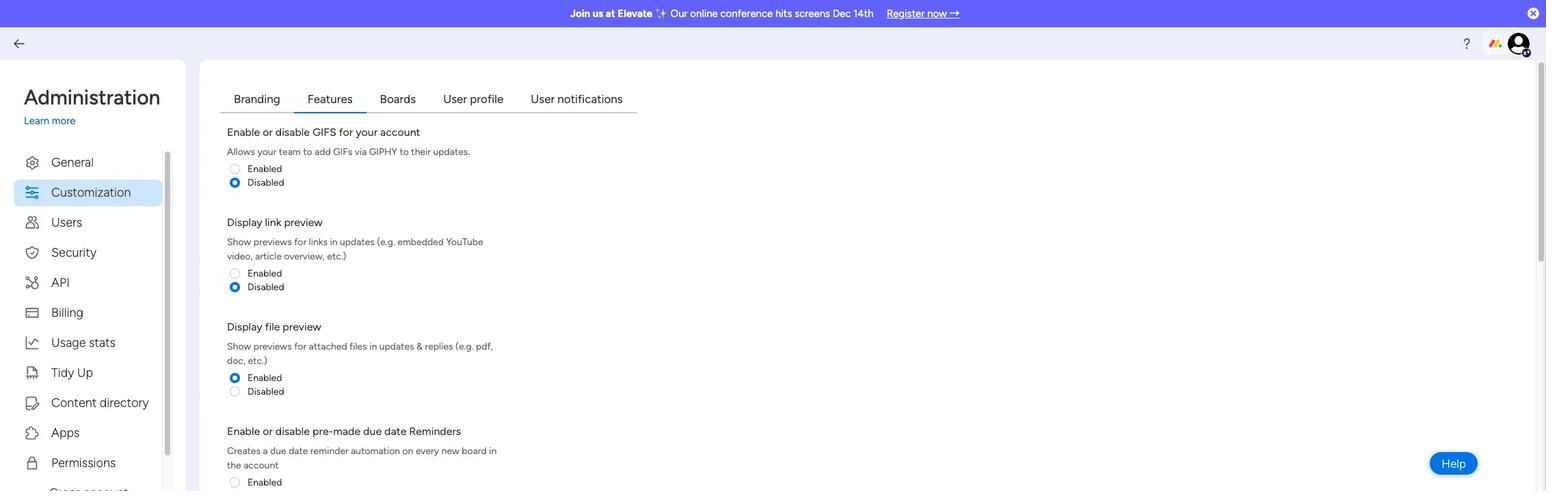 Task type: vqa. For each thing, say whether or not it's contained in the screenshot.
THE "BOARDS" link
yes



Task type: describe. For each thing, give the bounding box(es) containing it.
allows
[[227, 146, 255, 158]]

permissions button
[[14, 451, 162, 477]]

(e.g. inside show previews for attached files in updates & replies (e.g. pdf, doc, etc.)
[[456, 341, 474, 353]]

up
[[77, 366, 93, 381]]

previews for file
[[254, 341, 292, 353]]

branding link
[[220, 88, 294, 113]]

show previews for links in updates (e.g. embedded youtube video, article overview, etc.)
[[227, 236, 484, 262]]

security button
[[14, 240, 162, 266]]

dec
[[833, 8, 851, 20]]

register now → link
[[887, 8, 960, 20]]

allows your team to add gifs via giphy to their updates.
[[227, 146, 470, 158]]

updates inside show previews for attached files in updates & replies (e.g. pdf, doc, etc.)
[[379, 341, 414, 353]]

tidy
[[51, 366, 74, 381]]

✨
[[655, 8, 668, 20]]

customization
[[51, 185, 131, 200]]

hits
[[776, 8, 793, 20]]

enabled for enable or disable gifs for your account
[[248, 163, 282, 175]]

usage stats button
[[14, 330, 162, 357]]

stats
[[89, 336, 116, 351]]

register now →
[[887, 8, 960, 20]]

screens
[[795, 8, 831, 20]]

users
[[51, 215, 82, 230]]

general
[[51, 155, 94, 170]]

a
[[263, 446, 268, 457]]

enabled for display file preview
[[248, 373, 282, 384]]

article
[[255, 251, 282, 262]]

team
[[279, 146, 301, 158]]

attached
[[309, 341, 347, 353]]

account inside creates a due date reminder automation on every new board in the account
[[244, 460, 279, 472]]

content
[[51, 396, 97, 411]]

billing button
[[14, 300, 162, 327]]

every
[[416, 446, 439, 457]]

enabled for enable or disable pre-made due date reminders
[[248, 477, 282, 489]]

→
[[950, 8, 960, 20]]

conference
[[721, 8, 773, 20]]

back to workspace image
[[12, 37, 26, 51]]

updates inside show previews for links in updates (e.g. embedded youtube video, article overview, etc.)
[[340, 236, 375, 248]]

security
[[51, 245, 97, 260]]

add
[[315, 146, 331, 158]]

api
[[51, 275, 70, 290]]

users button
[[14, 210, 162, 236]]

disabled for file
[[248, 386, 284, 398]]

link
[[265, 216, 282, 229]]

our
[[671, 8, 688, 20]]

user for user notifications
[[531, 92, 555, 106]]

preview for display link preview
[[284, 216, 323, 229]]

profile
[[470, 92, 504, 106]]

replies
[[425, 341, 453, 353]]

disabled for link
[[248, 282, 284, 293]]

disabled for or
[[248, 177, 284, 188]]

show for display file preview
[[227, 341, 251, 353]]

0 horizontal spatial your
[[258, 146, 277, 158]]

help button
[[1431, 453, 1478, 475]]

creates a due date reminder automation on every new board in the account
[[227, 446, 497, 472]]

1 horizontal spatial due
[[363, 425, 382, 438]]

help
[[1442, 457, 1467, 471]]

their
[[411, 146, 431, 158]]

new
[[442, 446, 460, 457]]

help image
[[1461, 37, 1474, 51]]

board
[[462, 446, 487, 457]]

learn more link
[[24, 114, 172, 129]]

youtube
[[446, 236, 484, 248]]

due inside creates a due date reminder automation on every new board in the account
[[270, 446, 286, 457]]

user profile link
[[430, 88, 517, 113]]

via
[[355, 146, 367, 158]]

branding
[[234, 92, 280, 106]]

elevate
[[618, 8, 653, 20]]

files
[[350, 341, 367, 353]]

user profile
[[443, 92, 504, 106]]

permissions
[[51, 456, 116, 471]]

file
[[265, 321, 280, 334]]

on
[[403, 446, 414, 457]]

general button
[[14, 149, 162, 176]]

disable for gifs
[[276, 126, 310, 139]]

join us at elevate ✨ our online conference hits screens dec 14th
[[570, 8, 874, 20]]

0 vertical spatial date
[[385, 425, 407, 438]]

boards link
[[366, 88, 430, 113]]

disable for pre-
[[276, 425, 310, 438]]

1 to from the left
[[303, 146, 312, 158]]

links
[[309, 236, 328, 248]]

giphy
[[369, 146, 398, 158]]

join
[[570, 8, 591, 20]]

in inside creates a due date reminder automation on every new board in the account
[[489, 446, 497, 457]]

content directory button
[[14, 390, 162, 417]]

overview,
[[284, 251, 325, 262]]

reminders
[[409, 425, 461, 438]]

register
[[887, 8, 925, 20]]



Task type: locate. For each thing, give the bounding box(es) containing it.
preview up links
[[284, 216, 323, 229]]

due up 'automation'
[[363, 425, 382, 438]]

previews inside show previews for attached files in updates & replies (e.g. pdf, doc, etc.)
[[254, 341, 292, 353]]

1 previews from the top
[[254, 236, 292, 248]]

2 disabled from the top
[[248, 282, 284, 293]]

your up via
[[356, 126, 378, 139]]

1 horizontal spatial account
[[380, 126, 421, 139]]

for up allows your team to add gifs via giphy to their updates.
[[339, 126, 353, 139]]

disabled up a
[[248, 386, 284, 398]]

administration learn more
[[24, 86, 160, 127]]

display for display link preview
[[227, 216, 262, 229]]

previews for link
[[254, 236, 292, 248]]

features
[[308, 92, 353, 106]]

0 horizontal spatial (e.g.
[[377, 236, 395, 248]]

1 enabled from the top
[[248, 163, 282, 175]]

2 show from the top
[[227, 341, 251, 353]]

1 horizontal spatial date
[[385, 425, 407, 438]]

etc.) for display link preview
[[327, 251, 347, 262]]

show previews for attached files in updates & replies (e.g. pdf, doc, etc.)
[[227, 341, 493, 367]]

display link preview
[[227, 216, 323, 229]]

enabled
[[248, 163, 282, 175], [248, 268, 282, 279], [248, 373, 282, 384], [248, 477, 282, 489]]

&
[[417, 341, 423, 353]]

updates right links
[[340, 236, 375, 248]]

learn
[[24, 115, 49, 127]]

api button
[[14, 270, 162, 297]]

display for display file preview
[[227, 321, 262, 334]]

enabled down a
[[248, 477, 282, 489]]

updates
[[340, 236, 375, 248], [379, 341, 414, 353]]

at
[[606, 8, 616, 20]]

disabled
[[248, 177, 284, 188], [248, 282, 284, 293], [248, 386, 284, 398]]

your left team
[[258, 146, 277, 158]]

disabled down article
[[248, 282, 284, 293]]

previews inside show previews for links in updates (e.g. embedded youtube video, article overview, etc.)
[[254, 236, 292, 248]]

0 horizontal spatial user
[[443, 92, 467, 106]]

etc.)
[[327, 251, 347, 262], [248, 355, 267, 367]]

date up on
[[385, 425, 407, 438]]

in inside show previews for attached files in updates & replies (e.g. pdf, doc, etc.)
[[370, 341, 377, 353]]

disabled down team
[[248, 177, 284, 188]]

preview right file
[[283, 321, 321, 334]]

0 vertical spatial display
[[227, 216, 262, 229]]

video,
[[227, 251, 253, 262]]

reminder
[[311, 446, 349, 457]]

etc.) right doc,
[[248, 355, 267, 367]]

1 vertical spatial account
[[244, 460, 279, 472]]

2 enabled from the top
[[248, 268, 282, 279]]

0 vertical spatial your
[[356, 126, 378, 139]]

user
[[443, 92, 467, 106], [531, 92, 555, 106]]

enabled down article
[[248, 268, 282, 279]]

for inside show previews for attached files in updates & replies (e.g. pdf, doc, etc.)
[[294, 341, 307, 353]]

your
[[356, 126, 378, 139], [258, 146, 277, 158]]

date inside creates a due date reminder automation on every new board in the account
[[289, 446, 308, 457]]

directory
[[100, 396, 149, 411]]

(e.g.
[[377, 236, 395, 248], [456, 341, 474, 353]]

2 vertical spatial for
[[294, 341, 307, 353]]

for
[[339, 126, 353, 139], [294, 236, 307, 248], [294, 341, 307, 353]]

0 horizontal spatial account
[[244, 460, 279, 472]]

enabled down file
[[248, 373, 282, 384]]

more
[[52, 115, 76, 127]]

preview
[[284, 216, 323, 229], [283, 321, 321, 334]]

show for display link preview
[[227, 236, 251, 248]]

1 vertical spatial updates
[[379, 341, 414, 353]]

0 vertical spatial for
[[339, 126, 353, 139]]

features link
[[294, 88, 366, 113]]

1 horizontal spatial etc.)
[[327, 251, 347, 262]]

for inside show previews for links in updates (e.g. embedded youtube video, article overview, etc.)
[[294, 236, 307, 248]]

content directory
[[51, 396, 149, 411]]

2 vertical spatial disabled
[[248, 386, 284, 398]]

user for user profile
[[443, 92, 467, 106]]

enable up allows
[[227, 126, 260, 139]]

0 vertical spatial disabled
[[248, 177, 284, 188]]

2 previews from the top
[[254, 341, 292, 353]]

1 vertical spatial in
[[370, 341, 377, 353]]

disable up team
[[276, 126, 310, 139]]

2 or from the top
[[263, 425, 273, 438]]

enable for enable or disable gifs for your account
[[227, 126, 260, 139]]

apps button
[[14, 420, 162, 447]]

0 vertical spatial (e.g.
[[377, 236, 395, 248]]

tidy up button
[[14, 360, 162, 387]]

1 vertical spatial or
[[263, 425, 273, 438]]

embedded
[[398, 236, 444, 248]]

disable left pre-
[[276, 425, 310, 438]]

or up a
[[263, 425, 273, 438]]

the
[[227, 460, 241, 472]]

account
[[380, 126, 421, 139], [244, 460, 279, 472]]

0 vertical spatial disable
[[276, 126, 310, 139]]

notifications
[[558, 92, 623, 106]]

etc.) inside show previews for links in updates (e.g. embedded youtube video, article overview, etc.)
[[327, 251, 347, 262]]

account down a
[[244, 460, 279, 472]]

0 horizontal spatial etc.)
[[248, 355, 267, 367]]

enable up creates
[[227, 425, 260, 438]]

1 horizontal spatial to
[[400, 146, 409, 158]]

user left 'notifications'
[[531, 92, 555, 106]]

in inside show previews for links in updates (e.g. embedded youtube video, article overview, etc.)
[[330, 236, 338, 248]]

enable for enable or disable pre-made due date reminders
[[227, 425, 260, 438]]

in right files at the left of the page
[[370, 341, 377, 353]]

made
[[333, 425, 361, 438]]

2 enable from the top
[[227, 425, 260, 438]]

usage stats
[[51, 336, 116, 351]]

1 user from the left
[[443, 92, 467, 106]]

1 vertical spatial display
[[227, 321, 262, 334]]

1 vertical spatial (e.g.
[[456, 341, 474, 353]]

0 horizontal spatial updates
[[340, 236, 375, 248]]

1 disable from the top
[[276, 126, 310, 139]]

0 vertical spatial enable
[[227, 126, 260, 139]]

preview for display file preview
[[283, 321, 321, 334]]

0 horizontal spatial in
[[330, 236, 338, 248]]

(e.g. left pdf,
[[456, 341, 474, 353]]

for for display link preview
[[294, 236, 307, 248]]

1 vertical spatial disabled
[[248, 282, 284, 293]]

1 horizontal spatial in
[[370, 341, 377, 353]]

0 vertical spatial in
[[330, 236, 338, 248]]

2 user from the left
[[531, 92, 555, 106]]

enable or disable gifs for your account
[[227, 126, 421, 139]]

previews down file
[[254, 341, 292, 353]]

boards
[[380, 92, 416, 106]]

1 vertical spatial enable
[[227, 425, 260, 438]]

for for display file preview
[[294, 341, 307, 353]]

enabled down allows
[[248, 163, 282, 175]]

show inside show previews for links in updates (e.g. embedded youtube video, article overview, etc.)
[[227, 236, 251, 248]]

now
[[928, 8, 947, 20]]

(e.g. inside show previews for links in updates (e.g. embedded youtube video, article overview, etc.)
[[377, 236, 395, 248]]

automation
[[351, 446, 400, 457]]

display left file
[[227, 321, 262, 334]]

0 vertical spatial or
[[263, 126, 273, 139]]

0 horizontal spatial due
[[270, 446, 286, 457]]

1 horizontal spatial (e.g.
[[456, 341, 474, 353]]

0 horizontal spatial date
[[289, 446, 308, 457]]

due right a
[[270, 446, 286, 457]]

display file preview
[[227, 321, 321, 334]]

to
[[303, 146, 312, 158], [400, 146, 409, 158]]

for left attached
[[294, 341, 307, 353]]

1 vertical spatial previews
[[254, 341, 292, 353]]

updates.
[[433, 146, 470, 158]]

pdf,
[[476, 341, 493, 353]]

updates left &
[[379, 341, 414, 353]]

1 show from the top
[[227, 236, 251, 248]]

0 vertical spatial account
[[380, 126, 421, 139]]

pre-
[[313, 425, 333, 438]]

(e.g. left embedded
[[377, 236, 395, 248]]

enable or disable pre-made due date reminders
[[227, 425, 461, 438]]

previews up article
[[254, 236, 292, 248]]

0 vertical spatial updates
[[340, 236, 375, 248]]

etc.) inside show previews for attached files in updates & replies (e.g. pdf, doc, etc.)
[[248, 355, 267, 367]]

apps
[[51, 426, 80, 441]]

for up "overview,"
[[294, 236, 307, 248]]

1 vertical spatial for
[[294, 236, 307, 248]]

in right links
[[330, 236, 338, 248]]

or for enable or disable pre-made due date reminders
[[263, 425, 273, 438]]

show up doc,
[[227, 341, 251, 353]]

1 vertical spatial your
[[258, 146, 277, 158]]

0 vertical spatial previews
[[254, 236, 292, 248]]

1 horizontal spatial your
[[356, 126, 378, 139]]

creates
[[227, 446, 261, 457]]

4 enabled from the top
[[248, 477, 282, 489]]

user left profile
[[443, 92, 467, 106]]

1 vertical spatial due
[[270, 446, 286, 457]]

gifs
[[313, 126, 336, 139]]

1 vertical spatial disable
[[276, 425, 310, 438]]

2 display from the top
[[227, 321, 262, 334]]

or down branding link
[[263, 126, 273, 139]]

3 enabled from the top
[[248, 373, 282, 384]]

1 vertical spatial date
[[289, 446, 308, 457]]

user notifications
[[531, 92, 623, 106]]

0 vertical spatial show
[[227, 236, 251, 248]]

tidy up
[[51, 366, 93, 381]]

or for enable or disable gifs for your account
[[263, 126, 273, 139]]

1 horizontal spatial user
[[531, 92, 555, 106]]

0 vertical spatial due
[[363, 425, 382, 438]]

user notifications link
[[517, 88, 637, 113]]

to left their
[[400, 146, 409, 158]]

billing
[[51, 305, 83, 321]]

account up giphy
[[380, 126, 421, 139]]

14th
[[854, 8, 874, 20]]

1 disabled from the top
[[248, 177, 284, 188]]

doc,
[[227, 355, 246, 367]]

show up video,
[[227, 236, 251, 248]]

show inside show previews for attached files in updates & replies (e.g. pdf, doc, etc.)
[[227, 341, 251, 353]]

etc.) for display file preview
[[248, 355, 267, 367]]

0 horizontal spatial to
[[303, 146, 312, 158]]

date left reminder
[[289, 446, 308, 457]]

1 or from the top
[[263, 126, 273, 139]]

1 vertical spatial preview
[[283, 321, 321, 334]]

2 to from the left
[[400, 146, 409, 158]]

jacob simon image
[[1509, 33, 1530, 55]]

2 vertical spatial in
[[489, 446, 497, 457]]

disable
[[276, 126, 310, 139], [276, 425, 310, 438]]

1 display from the top
[[227, 216, 262, 229]]

1 enable from the top
[[227, 126, 260, 139]]

customization button
[[14, 180, 162, 206]]

3 disabled from the top
[[248, 386, 284, 398]]

2 horizontal spatial in
[[489, 446, 497, 457]]

1 vertical spatial etc.)
[[248, 355, 267, 367]]

to left add
[[303, 146, 312, 158]]

0 vertical spatial preview
[[284, 216, 323, 229]]

etc.) down links
[[327, 251, 347, 262]]

enabled for display link preview
[[248, 268, 282, 279]]

1 horizontal spatial updates
[[379, 341, 414, 353]]

display left link
[[227, 216, 262, 229]]

0 vertical spatial etc.)
[[327, 251, 347, 262]]

in right board
[[489, 446, 497, 457]]

gifs
[[333, 146, 353, 158]]

usage
[[51, 336, 86, 351]]

administration
[[24, 86, 160, 110]]

online
[[691, 8, 718, 20]]

1 vertical spatial show
[[227, 341, 251, 353]]

2 disable from the top
[[276, 425, 310, 438]]



